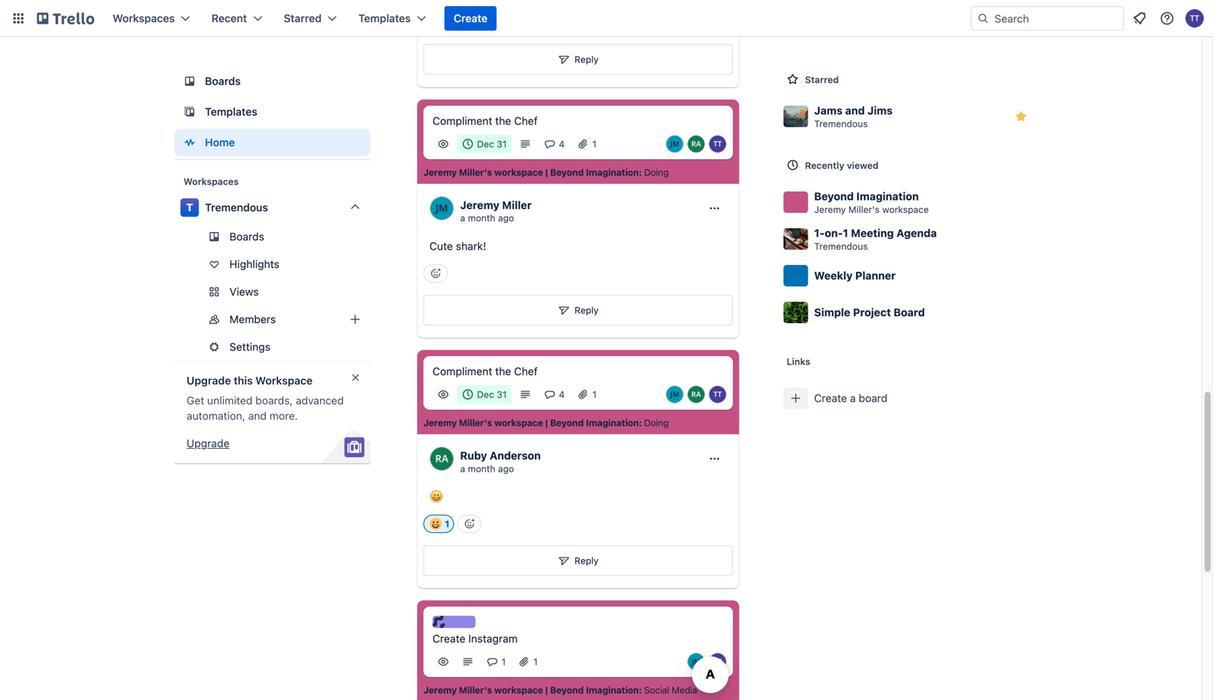 Task type: describe. For each thing, give the bounding box(es) containing it.
compliment for ruby
[[433, 365, 492, 378]]

the for miller
[[495, 114, 511, 127]]

boards for highlights
[[230, 230, 264, 243]]

cute shark!
[[430, 240, 486, 252]]

views link
[[174, 280, 371, 304]]

3 | from the top
[[545, 685, 548, 696]]

terry turtle (terryturtle) image
[[1186, 9, 1204, 28]]

cute
[[430, 240, 453, 252]]

home link
[[174, 129, 371, 156]]

search image
[[977, 12, 989, 25]]

more.
[[269, 410, 298, 422]]

board
[[894, 306, 925, 319]]

miller's up jeremy miller a month ago
[[459, 167, 492, 178]]

jeremy for jeremy miller's beyond imagination link
[[423, 167, 457, 178]]

beyond imagination jeremy miller's workspace
[[814, 190, 929, 215]]

grinning image
[[430, 490, 443, 504]]

1 inside 1-on-1 meeting agenda tremendous
[[843, 227, 848, 239]]

1 vertical spatial tremendous
[[205, 201, 268, 214]]

and inside jams and jims tremendous
[[845, 104, 865, 117]]

reply button for anderson
[[423, 546, 733, 576]]

templates button
[[349, 6, 435, 31]]

compliment the chef for jeremy
[[433, 114, 538, 127]]

ago for miller
[[498, 213, 514, 224]]

jeremy inside jeremy miller a month ago
[[460, 199, 499, 212]]

recent
[[212, 12, 247, 25]]

members
[[230, 313, 276, 326]]

beyond imagination link for jeremy miller
[[550, 166, 639, 178]]

jams and jims tremendous
[[814, 104, 893, 129]]

jeremy miller a month ago
[[460, 199, 532, 224]]

upgrade this workspace get unlimited boards, advanced automation, and more.
[[187, 374, 344, 422]]

compliment for jeremy
[[433, 114, 492, 127]]

workspace
[[255, 374, 313, 387]]

settings
[[230, 341, 270, 353]]

workspaces button
[[103, 6, 199, 31]]

0 horizontal spatial templates
[[205, 105, 257, 118]]

jeremy inside beyond imagination jeremy miller's workspace
[[814, 204, 846, 215]]

automation,
[[187, 410, 245, 422]]

add image
[[346, 310, 364, 329]]

planner
[[855, 269, 896, 282]]

miller's inside beyond imagination jeremy miller's workspace
[[848, 204, 880, 215]]

simple project board link
[[777, 294, 1040, 331]]

3 : from the top
[[639, 685, 642, 696]]

workspaces inside dropdown button
[[113, 12, 175, 25]]

create for create instagram
[[433, 633, 466, 645]]

weekly
[[814, 269, 853, 282]]

settings link
[[174, 335, 371, 359]]

a for jeremy miller
[[460, 213, 465, 224]]

click to unstar jams and jims. it will be removed from your starred list. image
[[1013, 109, 1029, 124]]

jeremy for ruby anderson's beyond imagination link
[[423, 418, 457, 428]]

primary element
[[0, 0, 1213, 37]]

ruby anderson a month ago
[[460, 450, 541, 474]]

reply for anderson
[[575, 556, 599, 566]]

members link
[[174, 307, 371, 332]]

dec 31 for ruby
[[477, 389, 507, 400]]

color: purple, title: none image
[[433, 616, 476, 628]]

jeremy miller's workspace | beyond imagination : social media
[[423, 685, 697, 696]]

create for create a board
[[814, 392, 847, 405]]

recently viewed
[[805, 160, 879, 171]]

reply for miller
[[575, 305, 599, 316]]

31 for anderson
[[497, 389, 507, 400]]

open information menu image
[[1159, 11, 1175, 26]]

highlights link
[[174, 252, 371, 277]]

viewed
[[847, 160, 879, 171]]

home image
[[180, 133, 199, 152]]

template board image
[[180, 103, 199, 121]]

workspace up anderson
[[494, 418, 543, 428]]

miller
[[502, 199, 532, 212]]

on-
[[825, 227, 843, 239]]

agenda
[[897, 227, 937, 239]]

add reaction image
[[457, 515, 482, 533]]

media
[[672, 685, 697, 696]]

doing for jeremy miller
[[644, 167, 669, 178]]

boards,
[[255, 394, 293, 407]]

chef for jeremy miller
[[514, 114, 538, 127]]

workspace inside beyond imagination jeremy miller's workspace
[[882, 204, 929, 215]]

highlights
[[230, 258, 279, 271]]

dec 31 for jeremy
[[477, 139, 507, 149]]

month for jeremy
[[468, 213, 495, 224]]

1 vertical spatial starred
[[805, 74, 839, 85]]

1-on-1 meeting agenda tremendous
[[814, 227, 937, 252]]

4 for miller
[[559, 139, 565, 149]]

create instagram
[[433, 633, 518, 645]]

and inside "upgrade this workspace get unlimited boards, advanced automation, and more."
[[248, 410, 267, 422]]

miller's down create instagram
[[459, 685, 492, 696]]

recently
[[805, 160, 844, 171]]

| for ruby anderson
[[545, 418, 548, 428]]

get
[[187, 394, 204, 407]]

boards for templates
[[205, 75, 241, 87]]

starred inside dropdown button
[[284, 12, 322, 25]]

imagination inside beyond imagination jeremy miller's workspace
[[856, 190, 919, 203]]

beyond inside beyond imagination jeremy miller's workspace
[[814, 190, 854, 203]]

meeting
[[851, 227, 894, 239]]

starred button
[[275, 6, 346, 31]]

| for jeremy miller
[[545, 167, 548, 178]]



Task type: locate. For each thing, give the bounding box(es) containing it.
0 vertical spatial |
[[545, 167, 548, 178]]

boards link for highlights
[[174, 225, 371, 249]]

create a board
[[814, 392, 888, 405]]

1 vertical spatial a
[[850, 392, 856, 405]]

jeremy for 3rd beyond imagination link
[[423, 685, 457, 696]]

0 vertical spatial reply button
[[423, 44, 733, 75]]

jeremy miller's workspace | beyond imagination : doing up anderson
[[423, 418, 669, 428]]

3 beyond imagination link from the top
[[550, 684, 639, 697]]

0 vertical spatial starred
[[284, 12, 322, 25]]

jeremy miller's workspace | beyond imagination : doing up miller
[[423, 167, 669, 178]]

2 31 from the top
[[497, 389, 507, 400]]

templates
[[358, 12, 411, 25], [205, 105, 257, 118]]

upgrade up get
[[187, 374, 231, 387]]

unlimited
[[207, 394, 253, 407]]

ago
[[498, 213, 514, 224], [498, 464, 514, 474]]

Search field
[[971, 6, 1124, 31]]

home
[[205, 136, 235, 149]]

workspace
[[494, 167, 543, 178], [882, 204, 929, 215], [494, 418, 543, 428], [494, 685, 543, 696]]

board
[[859, 392, 888, 405]]

jeremy up the grinning icon
[[423, 418, 457, 428]]

0 notifications image
[[1130, 9, 1149, 28]]

month
[[468, 213, 495, 224], [468, 464, 495, 474]]

workspace up miller
[[494, 167, 543, 178]]

1 beyond imagination link from the top
[[550, 166, 639, 178]]

miller's up ruby
[[459, 418, 492, 428]]

a inside ruby anderson a month ago
[[460, 464, 465, 474]]

ago down anderson
[[498, 464, 514, 474]]

0 vertical spatial tremendous
[[814, 118, 868, 129]]

1 vertical spatial compliment
[[433, 365, 492, 378]]

31 for miller
[[497, 139, 507, 149]]

0 horizontal spatial starred
[[284, 12, 322, 25]]

0 vertical spatial dec
[[477, 139, 494, 149]]

2 vertical spatial tremendous
[[814, 241, 868, 252]]

1 chef from the top
[[514, 114, 538, 127]]

boards
[[205, 75, 241, 87], [230, 230, 264, 243]]

jeremy left miller
[[460, 199, 499, 212]]

tremendous down the jams on the top right
[[814, 118, 868, 129]]

social
[[644, 685, 669, 696]]

1 jeremy miller's workspace | beyond imagination : doing from the top
[[423, 167, 669, 178]]

2 reply from the top
[[575, 305, 599, 316]]

and left jims
[[845, 104, 865, 117]]

compliment
[[433, 114, 492, 127], [433, 365, 492, 378]]

1 compliment the chef from the top
[[433, 114, 538, 127]]

shark!
[[456, 240, 486, 252]]

1 vertical spatial dec
[[477, 389, 494, 400]]

0 vertical spatial doing
[[644, 167, 669, 178]]

4
[[559, 139, 565, 149], [559, 389, 565, 400]]

ago inside jeremy miller a month ago
[[498, 213, 514, 224]]

2 vertical spatial :
[[639, 685, 642, 696]]

the for anderson
[[495, 365, 511, 378]]

a for ruby anderson
[[460, 464, 465, 474]]

jeremy up on-
[[814, 204, 846, 215]]

instagram
[[468, 633, 518, 645]]

0 vertical spatial a
[[460, 213, 465, 224]]

create button
[[444, 6, 497, 31]]

compliment the chef for ruby
[[433, 365, 538, 378]]

1 vertical spatial :
[[639, 418, 642, 428]]

1 vertical spatial ago
[[498, 464, 514, 474]]

1 reply from the top
[[575, 54, 599, 65]]

1 the from the top
[[495, 114, 511, 127]]

0 vertical spatial 31
[[497, 139, 507, 149]]

1 vertical spatial month
[[468, 464, 495, 474]]

0 vertical spatial templates
[[358, 12, 411, 25]]

tremendous right t
[[205, 201, 268, 214]]

starred
[[284, 12, 322, 25], [805, 74, 839, 85]]

0 vertical spatial compliment
[[433, 114, 492, 127]]

weekly planner
[[814, 269, 896, 282]]

31
[[497, 139, 507, 149], [497, 389, 507, 400]]

1 vertical spatial jeremy miller's workspace | beyond imagination : doing
[[423, 418, 669, 428]]

tremendous inside 1-on-1 meeting agenda tremendous
[[814, 241, 868, 252]]

2 | from the top
[[545, 418, 548, 428]]

ago down miller
[[498, 213, 514, 224]]

tremendous down on-
[[814, 241, 868, 252]]

and down boards,
[[248, 410, 267, 422]]

jims
[[868, 104, 893, 117]]

1 vertical spatial beyond imagination link
[[550, 417, 639, 429]]

templates inside popup button
[[358, 12, 411, 25]]

a inside jeremy miller a month ago
[[460, 213, 465, 224]]

2 doing from the top
[[644, 418, 669, 428]]

1 vertical spatial upgrade
[[187, 437, 230, 450]]

1 : from the top
[[639, 167, 642, 178]]

create
[[454, 12, 488, 25], [814, 392, 847, 405], [433, 633, 466, 645]]

month for ruby
[[468, 464, 495, 474]]

views
[[230, 285, 259, 298]]

2 : from the top
[[639, 418, 642, 428]]

1 vertical spatial 4
[[559, 389, 565, 400]]

2 reply button from the top
[[423, 295, 733, 326]]

0 vertical spatial 4
[[559, 139, 565, 149]]

t
[[186, 201, 193, 214]]

0 vertical spatial reply
[[575, 54, 599, 65]]

and
[[845, 104, 865, 117], [248, 410, 267, 422]]

chef
[[514, 114, 538, 127], [514, 365, 538, 378]]

2 dec from the top
[[477, 389, 494, 400]]

the
[[495, 114, 511, 127], [495, 365, 511, 378]]

tremendous
[[814, 118, 868, 129], [205, 201, 268, 214], [814, 241, 868, 252]]

workspace up agenda
[[882, 204, 929, 215]]

1 vertical spatial doing
[[644, 418, 669, 428]]

1 dec 31 from the top
[[477, 139, 507, 149]]

advanced
[[296, 394, 344, 407]]

month down ruby
[[468, 464, 495, 474]]

miller's up meeting at the right of page
[[848, 204, 880, 215]]

1 vertical spatial boards link
[[174, 225, 371, 249]]

1 vertical spatial the
[[495, 365, 511, 378]]

project
[[853, 306, 891, 319]]

dec for ruby
[[477, 389, 494, 400]]

31 up miller
[[497, 139, 507, 149]]

boards link up templates link
[[174, 67, 371, 95]]

dec 31 up miller
[[477, 139, 507, 149]]

2 vertical spatial reply
[[575, 556, 599, 566]]

1 vertical spatial reply
[[575, 305, 599, 316]]

jeremy up cute
[[423, 167, 457, 178]]

31 up anderson
[[497, 389, 507, 400]]

1 vertical spatial boards
[[230, 230, 264, 243]]

ago for anderson
[[498, 464, 514, 474]]

3 reply from the top
[[575, 556, 599, 566]]

reply
[[575, 54, 599, 65], [575, 305, 599, 316], [575, 556, 599, 566]]

1-
[[814, 227, 825, 239]]

1 vertical spatial chef
[[514, 365, 538, 378]]

beyond imagination link for ruby anderson
[[550, 417, 639, 429]]

boards link for templates
[[174, 67, 371, 95]]

4 for anderson
[[559, 389, 565, 400]]

a up cute shark!
[[460, 213, 465, 224]]

dec 31
[[477, 139, 507, 149], [477, 389, 507, 400]]

month up shark!
[[468, 213, 495, 224]]

0 vertical spatial boards link
[[174, 67, 371, 95]]

imagination
[[586, 167, 639, 178], [856, 190, 919, 203], [586, 418, 639, 428], [586, 685, 639, 696]]

0 vertical spatial month
[[468, 213, 495, 224]]

templates up home
[[205, 105, 257, 118]]

2 vertical spatial a
[[460, 464, 465, 474]]

create a board button
[[777, 380, 1040, 417]]

1 vertical spatial templates
[[205, 105, 257, 118]]

1 | from the top
[[545, 167, 548, 178]]

back to home image
[[37, 6, 94, 31]]

beyond imagination link
[[550, 166, 639, 178], [550, 417, 639, 429], [550, 684, 639, 697]]

|
[[545, 167, 548, 178], [545, 418, 548, 428], [545, 685, 548, 696]]

starred right "recent" dropdown button
[[284, 12, 322, 25]]

2 month from the top
[[468, 464, 495, 474]]

: for jeremy miller
[[639, 167, 642, 178]]

workspace down instagram
[[494, 685, 543, 696]]

boards link
[[174, 67, 371, 95], [174, 225, 371, 249]]

1 vertical spatial dec 31
[[477, 389, 507, 400]]

0 vertical spatial dec 31
[[477, 139, 507, 149]]

1 boards link from the top
[[174, 67, 371, 95]]

0 vertical spatial and
[[845, 104, 865, 117]]

create for create
[[454, 12, 488, 25]]

simple
[[814, 306, 850, 319]]

2 boards link from the top
[[174, 225, 371, 249]]

dec up ruby
[[477, 389, 494, 400]]

0 horizontal spatial workspaces
[[113, 12, 175, 25]]

0 vertical spatial compliment the chef
[[433, 114, 538, 127]]

2 vertical spatial reply button
[[423, 546, 733, 576]]

reply button
[[423, 44, 733, 75], [423, 295, 733, 326], [423, 546, 733, 576]]

doing for ruby anderson
[[644, 418, 669, 428]]

2 chef from the top
[[514, 365, 538, 378]]

upgrade
[[187, 374, 231, 387], [187, 437, 230, 450]]

boards right board icon
[[205, 75, 241, 87]]

jeremy miller's workspace | beyond imagination : doing for jeremy miller
[[423, 167, 669, 178]]

tremendous inside jams and jims tremendous
[[814, 118, 868, 129]]

:
[[639, 167, 642, 178], [639, 418, 642, 428], [639, 685, 642, 696]]

upgrade for upgrade this workspace get unlimited boards, advanced automation, and more.
[[187, 374, 231, 387]]

1 month from the top
[[468, 213, 495, 224]]

2 vertical spatial beyond imagination link
[[550, 684, 639, 697]]

1 vertical spatial reply button
[[423, 295, 733, 326]]

upgrade for upgrade
[[187, 437, 230, 450]]

2 4 from the top
[[559, 389, 565, 400]]

1 dec from the top
[[477, 139, 494, 149]]

dec
[[477, 139, 494, 149], [477, 389, 494, 400]]

upgrade button
[[187, 436, 230, 451]]

simple project board
[[814, 306, 925, 319]]

add reaction image
[[423, 264, 448, 283]]

1 vertical spatial and
[[248, 410, 267, 422]]

jeremy
[[423, 167, 457, 178], [460, 199, 499, 212], [814, 204, 846, 215], [423, 418, 457, 428], [423, 685, 457, 696]]

0 vertical spatial chef
[[514, 114, 538, 127]]

2 compliment from the top
[[433, 365, 492, 378]]

miller's
[[459, 167, 492, 178], [848, 204, 880, 215], [459, 418, 492, 428], [459, 685, 492, 696]]

0 vertical spatial jeremy miller's workspace | beyond imagination : doing
[[423, 167, 669, 178]]

boards up highlights
[[230, 230, 264, 243]]

ruby
[[460, 450, 487, 462]]

beyond
[[550, 167, 584, 178], [814, 190, 854, 203], [550, 418, 584, 428], [550, 685, 584, 696]]

jams
[[814, 104, 843, 117]]

1 vertical spatial compliment the chef
[[433, 365, 538, 378]]

this
[[234, 374, 253, 387]]

a left board
[[850, 392, 856, 405]]

3 reply button from the top
[[423, 546, 733, 576]]

upgrade inside "upgrade this workspace get unlimited boards, advanced automation, and more."
[[187, 374, 231, 387]]

month inside jeremy miller a month ago
[[468, 213, 495, 224]]

0 vertical spatial ago
[[498, 213, 514, 224]]

1 doing from the top
[[644, 167, 669, 178]]

dec for jeremy
[[477, 139, 494, 149]]

0 vertical spatial upgrade
[[187, 374, 231, 387]]

ago inside ruby anderson a month ago
[[498, 464, 514, 474]]

create inside primary element
[[454, 12, 488, 25]]

dec up jeremy miller a month ago
[[477, 139, 494, 149]]

jeremy down create instagram
[[423, 685, 457, 696]]

1 reply button from the top
[[423, 44, 733, 75]]

starred up the jams on the top right
[[805, 74, 839, 85]]

weekly planner link
[[777, 257, 1040, 294]]

2 compliment the chef from the top
[[433, 365, 538, 378]]

0 vertical spatial the
[[495, 114, 511, 127]]

1 horizontal spatial starred
[[805, 74, 839, 85]]

dec 31 up ruby
[[477, 389, 507, 400]]

jeremy miller's workspace | beyond imagination : doing for ruby anderson
[[423, 418, 669, 428]]

1 vertical spatial 31
[[497, 389, 507, 400]]

2 dec 31 from the top
[[477, 389, 507, 400]]

1
[[592, 139, 597, 149], [843, 227, 848, 239], [592, 389, 597, 400], [445, 519, 450, 530], [502, 657, 506, 668], [533, 657, 538, 668]]

1 vertical spatial create
[[814, 392, 847, 405]]

1 horizontal spatial and
[[845, 104, 865, 117]]

0 vertical spatial beyond imagination link
[[550, 166, 639, 178]]

1 vertical spatial |
[[545, 418, 548, 428]]

a inside button
[[850, 392, 856, 405]]

2 jeremy miller's workspace | beyond imagination : doing from the top
[[423, 418, 669, 428]]

reply button for miller
[[423, 295, 733, 326]]

anderson
[[490, 450, 541, 462]]

1 compliment from the top
[[433, 114, 492, 127]]

chef for ruby anderson
[[514, 365, 538, 378]]

0 vertical spatial workspaces
[[113, 12, 175, 25]]

a down ruby
[[460, 464, 465, 474]]

upgrade down the automation,
[[187, 437, 230, 450]]

1 4 from the top
[[559, 139, 565, 149]]

links
[[787, 356, 810, 367]]

0 horizontal spatial and
[[248, 410, 267, 422]]

workspaces
[[113, 12, 175, 25], [184, 176, 239, 187]]

templates right starred dropdown button
[[358, 12, 411, 25]]

2 upgrade from the top
[[187, 437, 230, 450]]

1 upgrade from the top
[[187, 374, 231, 387]]

2 vertical spatial |
[[545, 685, 548, 696]]

1 horizontal spatial workspaces
[[184, 176, 239, 187]]

templates link
[[174, 98, 371, 126]]

2 beyond imagination link from the top
[[550, 417, 639, 429]]

1 vertical spatial workspaces
[[184, 176, 239, 187]]

1 31 from the top
[[497, 139, 507, 149]]

recent button
[[202, 6, 272, 31]]

: for ruby anderson
[[639, 418, 642, 428]]

1 horizontal spatial templates
[[358, 12, 411, 25]]

0 vertical spatial create
[[454, 12, 488, 25]]

compliment the chef
[[433, 114, 538, 127], [433, 365, 538, 378]]

2 ago from the top
[[498, 464, 514, 474]]

boards link up highlights link
[[174, 225, 371, 249]]

1 ago from the top
[[498, 213, 514, 224]]

0 vertical spatial :
[[639, 167, 642, 178]]

jeremy miller's workspace | beyond imagination : doing
[[423, 167, 669, 178], [423, 418, 669, 428]]

0 vertical spatial boards
[[205, 75, 241, 87]]

board image
[[180, 72, 199, 90]]

2 the from the top
[[495, 365, 511, 378]]

2 vertical spatial create
[[433, 633, 466, 645]]

month inside ruby anderson a month ago
[[468, 464, 495, 474]]

doing
[[644, 167, 669, 178], [644, 418, 669, 428]]

a
[[460, 213, 465, 224], [850, 392, 856, 405], [460, 464, 465, 474]]



Task type: vqa. For each thing, say whether or not it's contained in the screenshot.
James Peterson (jamespeterson93) image
no



